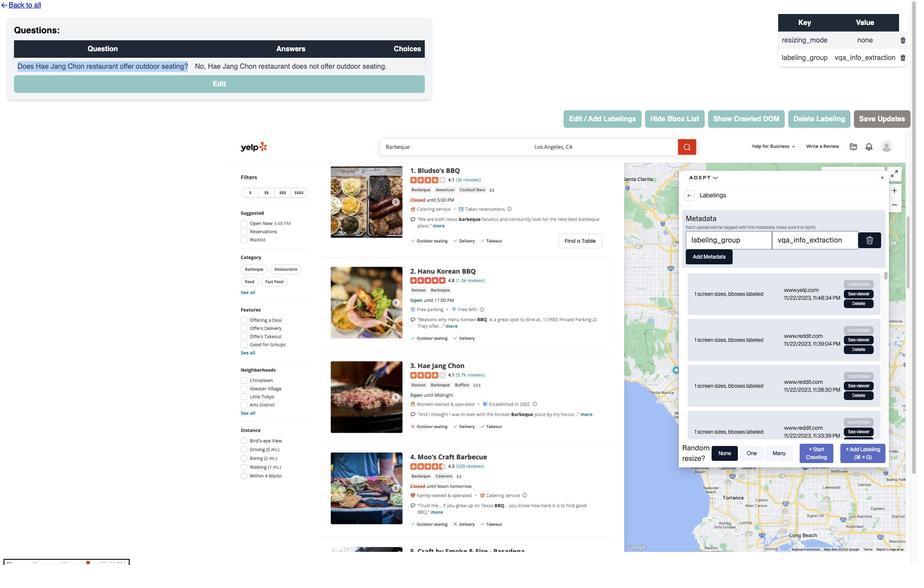 Task type: vqa. For each thing, say whether or not it's contained in the screenshot.
ABOUT YELP CAREERS PRESS
no



Task type: describe. For each thing, give the bounding box(es) containing it.
16 women owned v2 image
[[245, 364, 252, 371]]

outdoor seating for hae
[[254, 394, 296, 401]]

bars
[[335, 75, 346, 82]]

bbq."
[[255, 508, 272, 516]]

american
[[280, 75, 305, 82]]

16 checkmark v2 image for takeout
[[339, 394, 346, 401]]

korean up open until midnight at the bottom
[[247, 337, 266, 345]]

4.8 star rating image
[[245, 197, 293, 205]]

map
[[845, 53, 858, 62]]

thought
[[274, 376, 296, 385]]

hanu korean bbq link
[[255, 182, 334, 194]]

american link
[[278, 74, 307, 83]]

barbeque for barbeque button corresponding to "barbeque" link under 4.3 star rating image
[[247, 460, 273, 468]]

barbeque for barbeque button associated with "barbeque" link above the midnight
[[273, 337, 299, 345]]

until for moo's
[[267, 473, 280, 482]]

wifi
[[324, 236, 336, 244]]

you inside ... you know how hard it is to find good bbq."
[[378, 499, 389, 507]]

until for bludso's
[[267, 88, 280, 96]]

baekjeong - los angeles image
[[699, 302, 716, 319]]

moves
[[859, 53, 878, 62]]

3 . hae jang chon
[[245, 309, 318, 321]]

midnight
[[278, 350, 303, 359]]

women-
[[254, 363, 279, 371]]

hanu korean bbq image
[[705, 302, 723, 319]]

texas
[[341, 499, 357, 507]]

aj's tex-mex & barbecue image
[[635, 229, 652, 247]]

free for free parking
[[254, 236, 267, 244]]

4
[[245, 432, 250, 444]]

free wifi
[[310, 236, 336, 244]]

"trust me... if you grew up on texas bbq
[[255, 499, 372, 507]]

"reasons why hanu korean
[[255, 249, 335, 258]]

reviews) for 3 . hae jang chon
[[322, 323, 346, 332]]

as
[[837, 53, 843, 62]]

Near text field
[[413, 16, 598, 26]]

takes
[[319, 100, 336, 109]]

by
[[429, 376, 436, 385]]

was
[[301, 376, 312, 385]]

filters
[[18, 57, 40, 67]]

buffets
[[306, 337, 325, 345]]

me...
[[274, 499, 288, 507]]

women-owned & operated
[[254, 363, 332, 371]]

korean down "free wifi"
[[313, 249, 334, 258]]

cocktail
[[312, 75, 333, 82]]

barbeque down 2002
[[381, 376, 411, 385]]

2 horizontal spatial bbq
[[359, 499, 372, 507]]

american button
[[278, 74, 307, 83]]

free for free wifi
[[310, 236, 322, 244]]

slideshow element
[[139, 47, 235, 143]]

1 seating from the top
[[277, 144, 296, 151]]

2 korean button from the top
[[245, 337, 268, 346]]

caterers link
[[278, 460, 304, 468]]

family-
[[254, 486, 275, 494]]

0 vertical spatial a
[[796, 16, 799, 24]]

big ants bbq image
[[737, 271, 754, 288]]

cocktail bars link
[[310, 74, 348, 83]]

0 vertical spatial more
[[293, 258, 309, 266]]

barbeque link up 11:00
[[271, 210, 300, 219]]

"trust
[[255, 499, 272, 507]]

4.8
[[296, 196, 305, 205]]

4.1 link
[[296, 60, 305, 70]]

0 horizontal spatial more link
[[293, 258, 309, 266]]

hae jang chon image
[[693, 302, 710, 319]]

how
[[408, 499, 420, 507]]

to inside ... you know how hard it is to find good bbq."
[[448, 499, 454, 507]]

reservations
[[337, 100, 373, 109]]

, is a great spot to dine at. 1) free private parking 2) they offer..."
[[255, 249, 496, 266]]

(5.7k
[[307, 323, 320, 332]]

16 checkmark v2 image for outdoor seating
[[245, 144, 252, 151]]

(1.3k
[[307, 196, 320, 205]]

bludso's
[[255, 47, 291, 59]]

$$
[[352, 75, 359, 83]]

2
[[245, 182, 250, 194]]

. for 2
[[250, 182, 253, 194]]

(3k
[[307, 61, 315, 69]]

1 . bludso's bbq
[[245, 47, 312, 59]]

seating for korean
[[277, 275, 296, 283]]

buffets button
[[304, 337, 326, 346]]

(509 reviews) link
[[307, 445, 344, 455]]

until for hae
[[264, 350, 276, 359]]

none field near
[[413, 16, 598, 26]]

place
[[412, 376, 428, 385]]

1 horizontal spatial more
[[474, 376, 490, 385]]

2 . hanu korean bbq
[[245, 182, 334, 194]]

pm for korean
[[295, 223, 304, 232]]

barbeque button for "barbeque" link under 4.3 star rating image
[[245, 460, 274, 468]]

4.1 star rating image for 4.1
[[245, 61, 293, 70]]

... you know how hard it is to find good bbq."
[[255, 499, 483, 516]]

open for hae jang chon
[[245, 350, 262, 359]]

the
[[348, 376, 357, 385]]

barbeque link up the midnight
[[271, 337, 300, 346]]

takes reservations
[[319, 100, 373, 109]]

is inside ... you know how hard it is to find good bbq."
[[442, 499, 446, 507]]

1)
[[424, 249, 429, 258]]

catering service for top 16 catering v2 image
[[254, 100, 300, 109]]

16 parking v2 image
[[245, 236, 252, 243]]

great
[[363, 249, 378, 258]]

cocktail bars button
[[310, 74, 348, 83]]

reviews) for 4 . moo's craft barbecue
[[321, 446, 344, 455]]

5:00
[[282, 88, 294, 96]]

16 checkmark v2 image
[[245, 275, 252, 282]]

closed until noon tomorrow
[[245, 473, 328, 482]]

closed until 5:00 pm
[[245, 88, 305, 96]]

seating for jang
[[277, 394, 296, 401]]

barbeque button for "barbeque" link above the midnight
[[271, 337, 300, 346]]

0 horizontal spatial bbq
[[293, 47, 312, 59]]

find
[[455, 499, 466, 507]]

it
[[436, 499, 440, 507]]

buffets link
[[304, 337, 326, 346]]

"and
[[255, 376, 269, 385]]

. for 1
[[250, 47, 253, 59]]

house..."
[[448, 376, 473, 385]]

craft
[[283, 432, 305, 444]]

dine
[[401, 249, 413, 258]]

established in 2002
[[351, 363, 407, 371]]

1 korean button from the top
[[245, 210, 268, 219]]

closed for moo's craft barbecue
[[245, 473, 266, 482]]

until for hanu
[[264, 223, 276, 232]]

0 vertical spatial 16 catering v2 image
[[245, 101, 252, 108]]

next image
[[221, 90, 231, 100]]

free
[[431, 249, 444, 258]]

(509
[[307, 446, 319, 455]]

11:00
[[278, 223, 294, 232]]

4.1 star rating image for (5.7k reviews)
[[245, 324, 293, 333]]

at.
[[415, 249, 422, 258]]

cocktail bars
[[312, 75, 346, 82]]



Task type: locate. For each thing, give the bounding box(es) containing it.
barbeque button down 4.3 star rating image
[[245, 460, 274, 468]]

outdoor seating
[[254, 144, 296, 151], [254, 275, 296, 283], [254, 394, 296, 401]]

korean button down 4.8 star rating 'image'
[[245, 210, 268, 219]]

closed right next image
[[245, 88, 266, 96]]

0 vertical spatial operated
[[306, 363, 332, 371]]

0 vertical spatial catering service
[[254, 100, 300, 109]]

2 korean link from the top
[[245, 337, 268, 346]]

with
[[334, 376, 346, 385]]

catering service up ...
[[348, 486, 393, 494]]

2 outdoor seating from the top
[[254, 275, 296, 283]]

a right write
[[796, 16, 799, 24]]

tomorrow
[[299, 473, 328, 482]]

0 vertical spatial takeout
[[348, 394, 369, 401]]

4.1
[[296, 61, 305, 69]]

open until 11:00 pm
[[245, 223, 304, 232]]

closed
[[245, 88, 266, 96], [245, 473, 266, 482]]

(509 reviews)
[[307, 446, 344, 455]]

delivery for bbq
[[311, 275, 332, 283]]

1 vertical spatial more
[[474, 376, 490, 385]]

owned
[[279, 363, 298, 371], [275, 486, 294, 494]]

4 . from the top
[[250, 432, 253, 444]]

2 vertical spatial outdoor seating
[[254, 394, 296, 401]]

16 close v2 image
[[245, 394, 252, 401]]

1 vertical spatial open
[[245, 350, 262, 359]]

caterers button
[[278, 460, 304, 468]]

1 horizontal spatial more link
[[474, 376, 490, 385]]

spot
[[379, 249, 392, 258]]

catering down closed until 5:00 pm
[[254, 100, 278, 109]]

1 horizontal spatial none field
[[413, 16, 598, 26]]

0 vertical spatial delivery
[[311, 275, 332, 283]]

2 outdoor from the top
[[254, 275, 276, 283]]

why
[[283, 249, 294, 258]]

operated down tomorrow
[[302, 486, 328, 494]]

1 vertical spatial owned
[[275, 486, 294, 494]]

to
[[393, 249, 399, 258], [448, 499, 454, 507]]

1 horizontal spatial to
[[448, 499, 454, 507]]

(3k reviews) link
[[307, 60, 340, 70]]

& down noon
[[296, 486, 300, 494]]

Find text field
[[213, 16, 398, 26]]

outdoor seating for hanu
[[254, 275, 296, 283]]

search as map moves
[[816, 53, 878, 62]]

1 outdoor seating from the top
[[254, 144, 296, 151]]

free right 16 parking v2 icon
[[254, 236, 267, 244]]

pm
[[295, 88, 305, 96], [295, 223, 304, 232]]

(1.3k reviews) link
[[307, 195, 346, 205]]

barbeque link down 4.3 star rating image
[[245, 460, 274, 468]]

map region
[[481, 18, 918, 566]]

up
[[323, 499, 330, 507]]

"reasons
[[255, 249, 281, 258]]

outdoor
[[254, 144, 276, 151], [254, 275, 276, 283], [254, 394, 276, 401]]

is inside , is a great spot to dine at. 1) free private parking 2) they offer..."
[[352, 249, 356, 258]]

operated for women-owned & operated
[[306, 363, 332, 371]]

2 closed from the top
[[245, 473, 266, 482]]

2 4.1 star rating image from the top
[[245, 324, 293, 333]]

hanu for .
[[255, 182, 279, 194]]

catering for top 16 catering v2 image
[[254, 100, 278, 109]]

1 4.1 star rating image from the top
[[245, 61, 293, 70]]

good
[[468, 499, 483, 507]]

bbq right texas
[[359, 499, 372, 507]]

0 horizontal spatial more
[[293, 258, 309, 266]]

until up family-
[[267, 473, 280, 482]]

owned down closed until noon tomorrow in the bottom of the page
[[275, 486, 294, 494]]

outdoor seating down offer..."
[[254, 275, 296, 283]]

0 horizontal spatial is
[[352, 249, 356, 258]]

korean up 4.8 link
[[281, 182, 313, 194]]

1 horizontal spatial catering
[[348, 486, 372, 494]]

2 delivery from the top
[[311, 394, 332, 401]]

1 pm from the top
[[295, 88, 305, 96]]

0 vertical spatial seating
[[277, 144, 296, 151]]

is right it
[[442, 499, 446, 507]]

is right ,
[[352, 249, 356, 258]]

4.8 link
[[296, 195, 305, 205]]

california kitchen image
[[733, 238, 751, 256]]

korean link down 4.8 star rating 'image'
[[245, 210, 268, 219]]

3 outdoor seating from the top
[[254, 394, 296, 401]]

a right ,
[[358, 249, 361, 258]]

expand map image
[[891, 52, 902, 62]]

barbeque link up closed until 5:00 pm
[[245, 74, 274, 83]]

korean link up open until midnight at the bottom
[[245, 337, 268, 346]]

1 vertical spatial pm
[[295, 223, 304, 232]]

3 . from the top
[[250, 309, 253, 321]]

1 horizontal spatial 16 catering v2 image
[[339, 486, 346, 493]]

you
[[295, 499, 305, 507], [378, 499, 389, 507]]

catering for 16 catering v2 image to the right
[[348, 486, 372, 494]]

&
[[300, 363, 304, 371], [296, 486, 300, 494]]

delivery down 'love'
[[311, 394, 332, 401]]

$$$
[[330, 337, 340, 346]]

operated for family-owned & operated
[[302, 486, 328, 494]]

pm right 5:00
[[295, 88, 305, 96]]

until up women-
[[264, 350, 276, 359]]

in
[[386, 363, 391, 371], [314, 376, 319, 385]]

in right was
[[314, 376, 319, 385]]

grew
[[307, 499, 321, 507]]

1 i from the left
[[270, 376, 272, 385]]

my
[[438, 376, 446, 385]]

1 horizontal spatial 16 checkmark v2 image
[[339, 394, 346, 401]]

1 vertical spatial 16 catering v2 image
[[339, 486, 346, 493]]

1 vertical spatial korean button
[[245, 337, 268, 346]]

,
[[348, 249, 350, 258]]

soowon galbi kbbq restaurant image
[[702, 307, 720, 325]]

None field
[[213, 16, 398, 26], [413, 16, 598, 26]]

1 vertical spatial more link
[[474, 376, 490, 385]]

open for hanu korean bbq
[[245, 223, 262, 232]]

1 horizontal spatial catering service
[[348, 486, 393, 494]]

1 vertical spatial 16 checkmark v2 image
[[339, 394, 346, 401]]

craft by smoke & fire - la live image
[[719, 317, 737, 334]]

16 checkmark v2 image down with
[[339, 394, 346, 401]]

barbeque button for "barbeque" link above 11:00
[[271, 210, 300, 219]]

korean down the established
[[359, 376, 380, 385]]

info icon image
[[375, 101, 382, 108], [375, 101, 382, 108], [338, 236, 345, 243], [338, 236, 345, 243], [409, 363, 416, 370], [409, 363, 416, 370], [396, 486, 403, 493], [396, 486, 403, 493]]

delivery
[[311, 275, 332, 283], [311, 394, 332, 401], [311, 525, 332, 532]]

seating down thought
[[277, 394, 296, 401]]

0 horizontal spatial hanu
[[255, 182, 279, 194]]

1 horizontal spatial is
[[442, 499, 446, 507]]

1 vertical spatial service
[[373, 486, 393, 494]]

user actions element
[[698, 11, 906, 65]]

0 horizontal spatial to
[[393, 249, 399, 258]]

0 vertical spatial closed
[[245, 88, 266, 96]]

. left moo's
[[250, 432, 253, 444]]

reviews) up cocktail bars
[[317, 61, 340, 69]]

& for women-
[[300, 363, 304, 371]]

reviews) for 2 . hanu korean bbq
[[322, 196, 346, 205]]

pm right 11:00
[[295, 223, 304, 232]]

search
[[816, 53, 835, 62]]

on
[[332, 499, 339, 507]]

1 vertical spatial seating
[[277, 275, 296, 283]]

1 vertical spatial a
[[358, 249, 361, 258]]

reviews) down barbecue
[[321, 446, 344, 455]]

none field the find
[[213, 16, 398, 26]]

korean button up open until midnight at the bottom
[[245, 337, 268, 346]]

3 delivery from the top
[[311, 525, 332, 532]]

16 takes reservations v2 image
[[311, 101, 318, 108]]

barbecue
[[307, 432, 349, 444]]

owned down the midnight
[[279, 363, 298, 371]]

2 seating from the top
[[277, 275, 296, 283]]

closed for bludso's bbq
[[245, 88, 266, 96]]

bbq up "4.1" link
[[293, 47, 312, 59]]

3
[[245, 309, 250, 321]]

2 vertical spatial seating
[[277, 394, 296, 401]]

barbeque button up the midnight
[[271, 337, 300, 346]]

1 delivery from the top
[[311, 275, 332, 283]]

1 none field from the left
[[213, 16, 398, 26]]

1 closed from the top
[[245, 88, 266, 96]]

0 horizontal spatial in
[[314, 376, 319, 385]]

. left bludso's
[[250, 47, 253, 59]]

0 vertical spatial korean button
[[245, 210, 268, 219]]

1 horizontal spatial in
[[386, 363, 391, 371]]

1 open from the top
[[245, 223, 262, 232]]

parking
[[467, 249, 489, 258]]

0 vertical spatial more link
[[293, 258, 309, 266]]

catering service
[[254, 100, 300, 109], [348, 486, 393, 494]]

2 none field from the left
[[413, 16, 598, 26]]

if
[[289, 499, 293, 507]]

0 vertical spatial bbq
[[293, 47, 312, 59]]

more link right house..."
[[474, 376, 490, 385]]

0 vertical spatial catering
[[254, 100, 278, 109]]

0 vertical spatial outdoor seating
[[254, 144, 296, 151]]

catering service down closed until 5:00 pm
[[254, 100, 300, 109]]

free parking
[[254, 236, 290, 244]]

1 vertical spatial catering
[[348, 486, 372, 494]]

0 horizontal spatial you
[[295, 499, 305, 507]]

1 horizontal spatial free
[[310, 236, 322, 244]]

delivery down up
[[311, 525, 332, 532]]

wood ranch brentwood image
[[594, 313, 612, 331]]

2 you from the left
[[378, 499, 389, 507]]

1 vertical spatial bbq
[[315, 182, 334, 194]]

(1.3k reviews)
[[307, 196, 346, 205]]

(3k reviews)
[[307, 61, 340, 69]]

16 speech v2 image
[[245, 250, 252, 257]]

1 horizontal spatial i
[[298, 376, 300, 385]]

0 horizontal spatial none field
[[213, 16, 398, 26]]

barbeque up the midnight
[[273, 337, 299, 345]]

1 korean link from the top
[[245, 210, 268, 219]]

established
[[351, 363, 384, 371]]

to inside , is a great spot to dine at. 1) free private parking 2) they offer..."
[[393, 249, 399, 258]]

hanu up 4.8 star rating 'image'
[[255, 182, 279, 194]]

outdoor for hanu
[[254, 275, 276, 283]]

write a review
[[778, 16, 822, 24]]

takeout down ... you know how hard it is to find good bbq." at the bottom of the page
[[348, 525, 369, 532]]

0 horizontal spatial a
[[358, 249, 361, 258]]

1 outdoor from the top
[[254, 144, 276, 151]]

craft by smoke & fire - pasadena image
[[792, 240, 809, 257], [792, 240, 809, 257]]

1 vertical spatial to
[[448, 499, 454, 507]]

notifications image
[[857, 16, 868, 26]]

free
[[254, 236, 267, 244], [310, 236, 322, 244]]

None search field
[[206, 11, 630, 32]]

more link
[[293, 258, 309, 266], [474, 376, 490, 385]]

& for family-
[[296, 486, 300, 494]]

0 vertical spatial to
[[393, 249, 399, 258]]

barbeque up closed until 5:00 pm
[[247, 75, 273, 82]]

to left 'dine'
[[393, 249, 399, 258]]

reviews) right (1.3k
[[322, 196, 346, 205]]

they
[[255, 258, 269, 266]]

2 free from the left
[[310, 236, 322, 244]]

open until midnight
[[245, 350, 303, 359]]

open up 16 parking v2 icon
[[245, 223, 262, 232]]

0 vertical spatial &
[[300, 363, 304, 371]]

0 horizontal spatial 16 catering v2 image
[[245, 101, 252, 108]]

moo's craft barbecue image
[[749, 295, 766, 312]]

takeout down "the"
[[348, 394, 369, 401]]

16 speech v2 image
[[245, 378, 252, 385]]

16 checkmark v2 image up 2
[[245, 144, 252, 151]]

4.1 star rating image down bludso's
[[245, 61, 293, 70]]

is
[[352, 249, 356, 258], [442, 499, 446, 507]]

outdoor for hae
[[254, 394, 276, 401]]

in left 2002
[[386, 363, 391, 371]]

. up 4.8 star rating 'image'
[[250, 182, 253, 194]]

barbeque button up closed until 5:00 pm
[[245, 74, 274, 83]]

0 horizontal spatial service
[[280, 100, 300, 109]]

. for 4
[[250, 432, 253, 444]]

1 horizontal spatial service
[[373, 486, 393, 494]]

16 catering v2 image down closed until 5:00 pm
[[245, 101, 252, 108]]

jang
[[275, 309, 294, 321]]

offer..."
[[270, 258, 291, 266]]

hanu for why
[[296, 249, 312, 258]]

1 . from the top
[[250, 47, 253, 59]]

4.3 star rating image
[[245, 446, 293, 455]]

1 vertical spatial is
[[442, 499, 446, 507]]

delivery for chon
[[311, 394, 332, 401]]

2 i from the left
[[298, 376, 300, 385]]

1 vertical spatial outdoor seating
[[254, 275, 296, 283]]

1 vertical spatial operated
[[302, 486, 328, 494]]

0 horizontal spatial catering
[[254, 100, 278, 109]]

caterers
[[280, 460, 302, 468]]

0 vertical spatial 4.1 star rating image
[[245, 61, 293, 70]]

0 horizontal spatial free
[[254, 236, 267, 244]]

barbeque up 11:00
[[273, 210, 299, 218]]

more right house..."
[[474, 376, 490, 385]]

private
[[446, 249, 466, 258]]

more down "reasons why hanu korean
[[293, 258, 309, 266]]

1 vertical spatial hanu
[[296, 249, 312, 258]]

tyler b. image
[[878, 12, 894, 28]]

. for 3
[[250, 309, 253, 321]]

open up "16 women owned v2" icon
[[245, 350, 262, 359]]

delivery down "reasons why hanu korean
[[311, 275, 332, 283]]

2 vertical spatial bbq
[[359, 499, 372, 507]]

1 vertical spatial takeout
[[348, 525, 369, 532]]

a
[[796, 16, 799, 24], [358, 249, 361, 258]]

0 vertical spatial pm
[[295, 88, 305, 96]]

owned for women-
[[279, 363, 298, 371]]

4.1 star rating image down hae on the bottom of page
[[245, 324, 293, 333]]

16 checkmark v2 image
[[245, 144, 252, 151], [339, 394, 346, 401]]

barbeque button up 11:00
[[271, 210, 300, 219]]

bludso's bbq image
[[668, 288, 686, 305]]

hard
[[421, 499, 435, 507]]

1 horizontal spatial bbq
[[315, 182, 334, 194]]

3 seating from the top
[[277, 394, 296, 401]]

& up was
[[300, 363, 304, 371]]

16 catering v2 image up texas
[[339, 486, 346, 493]]

until up free parking
[[264, 223, 276, 232]]

you right ...
[[378, 499, 389, 507]]

1 vertical spatial closed
[[245, 473, 266, 482]]

2 takeout from the top
[[348, 525, 369, 532]]

free left wifi
[[310, 236, 322, 244]]

more link down "reasons why hanu korean
[[293, 258, 309, 266]]

chon
[[296, 309, 318, 321]]

1 vertical spatial 4.1 star rating image
[[245, 324, 293, 333]]

hanu right the why
[[296, 249, 312, 258]]

love
[[321, 376, 333, 385]]

operated
[[306, 363, 332, 371], [302, 486, 328, 494]]

0 vertical spatial outdoor
[[254, 144, 276, 151]]

1 vertical spatial in
[[314, 376, 319, 385]]

1 vertical spatial &
[[296, 486, 300, 494]]

1 vertical spatial delivery
[[311, 394, 332, 401]]

16 established in v2 image
[[343, 364, 350, 371]]

2 pm from the top
[[295, 223, 304, 232]]

0 vertical spatial owned
[[279, 363, 298, 371]]

bludso's bbq link
[[255, 47, 312, 59]]

service
[[280, 100, 300, 109], [373, 486, 393, 494]]

barbeque button for "barbeque" link above closed until 5:00 pm
[[245, 74, 274, 83]]

2 . from the top
[[250, 182, 253, 194]]

1 vertical spatial outdoor
[[254, 275, 276, 283]]

operated up 'love'
[[306, 363, 332, 371]]

outdoor seating up 2 . hanu korean bbq
[[254, 144, 296, 151]]

1 vertical spatial catering service
[[348, 486, 393, 494]]

(5.7k reviews) link
[[307, 323, 346, 332]]

previous image
[[142, 90, 153, 100]]

1 you from the left
[[295, 499, 305, 507]]

2 open from the top
[[245, 350, 262, 359]]

1 vertical spatial korean link
[[245, 337, 268, 346]]

you right if
[[295, 499, 305, 507]]

korean down 4.8 star rating 'image'
[[247, 210, 266, 218]]

parking
[[268, 236, 290, 244]]

2002
[[393, 363, 407, 371]]

1 free from the left
[[254, 236, 267, 244]]

0 vertical spatial service
[[280, 100, 300, 109]]

a inside , is a great spot to dine at. 1) free private parking 2) they offer..."
[[358, 249, 361, 258]]

seating up 2 . hanu korean bbq
[[277, 144, 296, 151]]

until
[[267, 88, 280, 96], [264, 223, 276, 232], [264, 350, 276, 359], [267, 473, 280, 482]]

takeout
[[348, 394, 369, 401], [348, 525, 369, 532]]

to left find
[[448, 499, 454, 507]]

0 vertical spatial in
[[386, 363, 391, 371]]

bbq up (1.3k reviews) link
[[315, 182, 334, 194]]

16 catering v2 image
[[245, 101, 252, 108], [339, 486, 346, 493]]

the park's finest image
[[726, 300, 744, 317]]

0 horizontal spatial i
[[270, 376, 272, 385]]

1 horizontal spatial hanu
[[296, 249, 312, 258]]

catering service for 16 catering v2 image to the right
[[348, 486, 393, 494]]

until left 5:00
[[267, 88, 280, 96]]

noon
[[282, 473, 297, 482]]

catering up texas
[[348, 486, 372, 494]]

family-owned & operated
[[254, 486, 328, 494]]

0 vertical spatial 16 checkmark v2 image
[[245, 144, 252, 151]]

2 vertical spatial delivery
[[311, 525, 332, 532]]

seating down offer..."
[[277, 275, 296, 283]]

. left hae on the bottom of page
[[250, 309, 253, 321]]

2)
[[491, 249, 496, 258]]

1 takeout from the top
[[348, 394, 369, 401]]

0 vertical spatial open
[[245, 223, 262, 232]]

1 horizontal spatial a
[[796, 16, 799, 24]]

3 outdoor from the top
[[254, 394, 276, 401]]

pm for bbq
[[295, 88, 305, 96]]

1 horizontal spatial you
[[378, 499, 389, 507]]

closed up family-
[[245, 473, 266, 482]]

owned for family-
[[275, 486, 294, 494]]

4.1 star rating image
[[245, 61, 293, 70], [245, 324, 293, 333]]

...
[[372, 499, 377, 507]]

barbeque down 4.3 star rating image
[[247, 460, 273, 468]]

reviews) up the $$$
[[322, 323, 346, 332]]

service up ...
[[373, 486, 393, 494]]

service down 5:00
[[280, 100, 300, 109]]

0 horizontal spatial 16 checkmark v2 image
[[245, 144, 252, 151]]

0 vertical spatial hanu
[[255, 182, 279, 194]]

0 vertical spatial korean link
[[245, 210, 268, 219]]

0 horizontal spatial catering service
[[254, 100, 300, 109]]

reviews)
[[317, 61, 340, 69], [322, 196, 346, 205], [322, 323, 346, 332], [321, 446, 344, 455]]

i right "and on the bottom left
[[270, 376, 272, 385]]

outdoor seating down thought
[[254, 394, 296, 401]]

barbeque for barbeque button related to "barbeque" link above closed until 5:00 pm
[[247, 75, 273, 82]]

0 vertical spatial is
[[352, 249, 356, 258]]

reviews) for 1 . bludso's bbq
[[317, 61, 340, 69]]

crispy corner image
[[727, 293, 745, 311]]

2 vertical spatial outdoor
[[254, 394, 276, 401]]

i left was
[[298, 376, 300, 385]]



